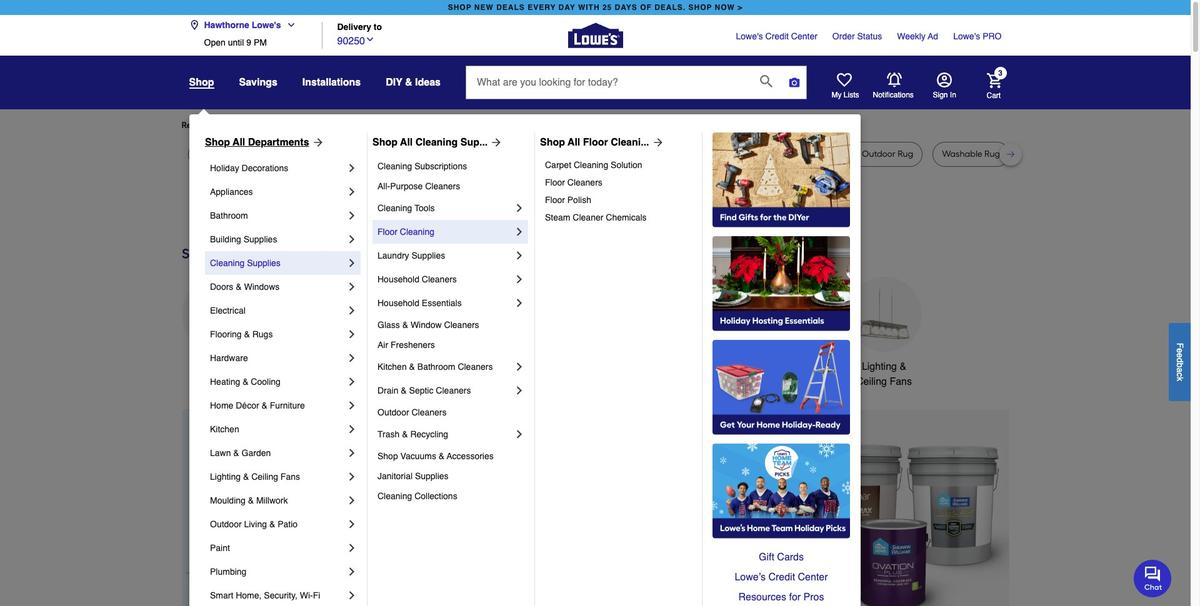 Task type: vqa. For each thing, say whether or not it's contained in the screenshot.
A video showing easy ways to clean up your landscape for fall. image
no



Task type: locate. For each thing, give the bounding box(es) containing it.
kitchen inside button
[[468, 361, 502, 373]]

lighting
[[862, 361, 897, 373], [210, 472, 241, 482]]

sign in button
[[933, 73, 956, 100]]

1 horizontal spatial for
[[393, 120, 405, 131]]

1 horizontal spatial chevron down image
[[365, 34, 375, 44]]

1 horizontal spatial lowe's
[[736, 31, 763, 41]]

lowe's home improvement lists image
[[837, 73, 852, 88]]

0 horizontal spatial washable
[[727, 149, 767, 159]]

0 vertical spatial fans
[[890, 376, 912, 388]]

chat invite button image
[[1134, 559, 1172, 597]]

1 allen from the left
[[497, 149, 516, 159]]

1 vertical spatial appliances
[[195, 361, 244, 373]]

washable
[[727, 149, 767, 159], [942, 149, 983, 159]]

allen for allen and roth rug
[[622, 149, 641, 159]]

christmas
[[387, 361, 432, 373]]

1 roth from the left
[[537, 149, 555, 159]]

lowe's down >
[[736, 31, 763, 41]]

0 horizontal spatial roth
[[537, 149, 555, 159]]

smart home button
[[752, 277, 827, 374]]

weekly
[[897, 31, 926, 41]]

kitchen for kitchen & bathroom cleaners
[[378, 362, 407, 372]]

lowe's
[[735, 572, 766, 583]]

& for drain & septic cleaners link
[[401, 386, 407, 396]]

supplies for laundry supplies
[[412, 251, 445, 261]]

credit up resources for pros link at the bottom of page
[[769, 572, 795, 583]]

chevron right image for lighting & ceiling fans
[[346, 471, 358, 483]]

floor
[[583, 137, 608, 148], [545, 178, 565, 188], [545, 195, 565, 205], [378, 227, 398, 237]]

supplies for janitorial supplies
[[415, 471, 449, 481]]

chevron right image for kitchen
[[346, 423, 358, 436]]

chevron right image for laundry supplies
[[513, 249, 526, 262]]

shop left now
[[689, 3, 712, 12]]

0 horizontal spatial smart
[[210, 591, 233, 601]]

0 horizontal spatial decorations
[[242, 163, 288, 173]]

shop up 5x8
[[205, 137, 230, 148]]

1 horizontal spatial shop
[[689, 3, 712, 12]]

1 and from the left
[[518, 149, 534, 159]]

cleaners down subscriptions
[[425, 181, 460, 191]]

0 horizontal spatial for
[[282, 120, 293, 131]]

& for the "lighting & ceiling fans" link
[[243, 472, 249, 482]]

1 vertical spatial outdoor
[[210, 519, 242, 529]]

1 household from the top
[[378, 274, 419, 284]]

for up furniture
[[393, 120, 405, 131]]

lowe's credit center link
[[736, 30, 818, 43]]

all down recommended searches for you
[[233, 137, 245, 148]]

0 horizontal spatial lighting & ceiling fans
[[210, 472, 300, 482]]

subscriptions
[[415, 161, 467, 171]]

0 vertical spatial smart
[[761, 361, 788, 373]]

heating & cooling link
[[210, 370, 346, 394]]

you for recommended searches for you
[[295, 120, 310, 131]]

appliances down holiday
[[210, 187, 253, 197]]

arrow right image
[[309, 136, 324, 149], [649, 136, 664, 149], [986, 519, 999, 531]]

0 horizontal spatial ceiling
[[251, 472, 278, 482]]

suggestions
[[342, 120, 391, 131]]

1 horizontal spatial lighting & ceiling fans
[[856, 361, 912, 388]]

1 horizontal spatial area
[[557, 149, 576, 159]]

2 allen from the left
[[622, 149, 641, 159]]

1 horizontal spatial fans
[[890, 376, 912, 388]]

1 vertical spatial credit
[[769, 572, 795, 583]]

lowe's home improvement notification center image
[[887, 72, 902, 87]]

center up pros
[[798, 572, 828, 583]]

all-
[[378, 181, 390, 191]]

ceiling inside the "lighting & ceiling fans" link
[[251, 472, 278, 482]]

1 horizontal spatial bathroom
[[417, 362, 455, 372]]

9 rug from the left
[[985, 149, 1000, 159]]

and
[[518, 149, 534, 159], [644, 149, 660, 159]]

0 vertical spatial credit
[[766, 31, 789, 41]]

for up "departments"
[[282, 120, 293, 131]]

1 vertical spatial lighting & ceiling fans
[[210, 472, 300, 482]]

building supplies
[[210, 234, 277, 244]]

1 horizontal spatial smart
[[761, 361, 788, 373]]

2 shop from the left
[[689, 3, 712, 12]]

1 vertical spatial smart
[[210, 591, 233, 601]]

0 horizontal spatial area
[[319, 149, 338, 159]]

0 vertical spatial decorations
[[242, 163, 288, 173]]

credit for lowe's
[[766, 31, 789, 41]]

2 horizontal spatial area
[[769, 149, 788, 159]]

0 vertical spatial appliances
[[210, 187, 253, 197]]

0 vertical spatial shop
[[189, 77, 214, 88]]

2 horizontal spatial all
[[568, 137, 580, 148]]

1 horizontal spatial decorations
[[382, 376, 436, 388]]

shop left new
[[448, 3, 472, 12]]

decorations inside holiday decorations link
[[242, 163, 288, 173]]

heating
[[210, 377, 240, 387]]

2 you from the left
[[406, 120, 421, 131]]

2 household from the top
[[378, 298, 419, 308]]

outdoor down moulding
[[210, 519, 242, 529]]

lowe's left pro
[[953, 31, 980, 41]]

drain
[[378, 386, 399, 396]]

f
[[1175, 343, 1185, 348]]

& for the trash & recycling link
[[402, 429, 408, 439]]

1 vertical spatial lighting
[[210, 472, 241, 482]]

0 vertical spatial center
[[791, 31, 818, 41]]

cleaning supplies link
[[210, 251, 346, 275]]

shop for shop all cleaning sup...
[[373, 137, 398, 148]]

chevron right image for flooring & rugs
[[346, 328, 358, 341]]

& for doors & windows link
[[236, 282, 242, 292]]

0 horizontal spatial chevron down image
[[281, 20, 296, 30]]

living
[[244, 519, 267, 529]]

smart home, security, wi-fi link
[[210, 584, 346, 606]]

arrow right image
[[488, 136, 503, 149]]

supplies up the household cleaners
[[412, 251, 445, 261]]

allen
[[497, 149, 516, 159], [622, 149, 641, 159]]

0 horizontal spatial lowe's
[[252, 20, 281, 30]]

more
[[320, 120, 340, 131]]

get your home holiday-ready. image
[[713, 340, 850, 435]]

1 horizontal spatial all
[[400, 137, 413, 148]]

for up scroll to item #5 image
[[789, 592, 801, 603]]

drain & septic cleaners
[[378, 386, 471, 396]]

you inside more suggestions for you link
[[406, 120, 421, 131]]

household up the glass
[[378, 298, 419, 308]]

smart inside 'link'
[[210, 591, 233, 601]]

to
[[374, 22, 382, 32]]

bathroom inside 'button'
[[673, 361, 716, 373]]

0 horizontal spatial outdoor
[[210, 519, 242, 529]]

shop up allen and roth area rug
[[540, 137, 565, 148]]

decorations inside christmas decorations button
[[382, 376, 436, 388]]

1 horizontal spatial allen
[[622, 149, 641, 159]]

air fresheners link
[[378, 335, 526, 355]]

washable for washable area rug
[[727, 149, 767, 159]]

chevron right image for kitchen & bathroom cleaners
[[513, 361, 526, 373]]

1 horizontal spatial shop
[[378, 451, 398, 461]]

2 horizontal spatial shop
[[540, 137, 565, 148]]

3 all from the left
[[568, 137, 580, 148]]

0 horizontal spatial shop
[[448, 3, 472, 12]]

allen for allen and roth area rug
[[497, 149, 516, 159]]

cleaners up outdoor cleaners link
[[436, 386, 471, 396]]

allen right desk
[[497, 149, 516, 159]]

roth for rug
[[662, 149, 680, 159]]

1 washable from the left
[[727, 149, 767, 159]]

smart inside button
[[761, 361, 788, 373]]

cleaning down furniture
[[378, 161, 412, 171]]

0 vertical spatial outdoor
[[378, 408, 409, 418]]

floor for floor polish
[[545, 195, 565, 205]]

1 vertical spatial shop
[[378, 451, 398, 461]]

outdoor for outdoor living & patio
[[210, 519, 242, 529]]

floor up "laundry" at the left of page
[[378, 227, 398, 237]]

1 horizontal spatial washable
[[942, 149, 983, 159]]

moulding
[[210, 496, 246, 506]]

a
[[1175, 368, 1185, 372]]

floor cleaners
[[545, 178, 603, 188]]

sign
[[933, 91, 948, 99]]

1 vertical spatial fans
[[281, 472, 300, 482]]

0 horizontal spatial shop
[[189, 77, 214, 88]]

more suggestions for you link
[[320, 119, 431, 132]]

chevron right image for bathroom
[[346, 209, 358, 222]]

lowe's inside button
[[252, 20, 281, 30]]

center for lowe's credit center
[[798, 572, 828, 583]]

0 horizontal spatial and
[[518, 149, 534, 159]]

chevron right image
[[346, 186, 358, 198], [346, 233, 358, 246], [346, 257, 358, 269], [346, 281, 358, 293], [513, 297, 526, 309], [346, 328, 358, 341], [513, 384, 526, 397], [346, 399, 358, 412], [513, 428, 526, 441], [346, 447, 358, 459], [346, 494, 358, 507], [346, 518, 358, 531], [346, 542, 358, 554], [346, 566, 358, 578], [346, 590, 358, 602]]

& for the kitchen & bathroom cleaners link
[[409, 362, 415, 372]]

windows
[[244, 282, 280, 292]]

polish
[[567, 195, 591, 205]]

center left order
[[791, 31, 818, 41]]

& for heating & cooling link
[[243, 377, 248, 387]]

2 all from the left
[[400, 137, 413, 148]]

shop up the janitorial
[[378, 451, 398, 461]]

lowe's up pm
[[252, 20, 281, 30]]

1 horizontal spatial arrow right image
[[649, 136, 664, 149]]

kitchen faucets
[[468, 361, 540, 373]]

0 horizontal spatial all
[[233, 137, 245, 148]]

floor for floor cleaners
[[545, 178, 565, 188]]

floor down recommended searches for you heading
[[583, 137, 608, 148]]

doors
[[210, 282, 233, 292]]

janitorial supplies
[[378, 471, 449, 481]]

0 vertical spatial home
[[791, 361, 817, 373]]

flooring
[[210, 329, 242, 339]]

2 shop from the left
[[373, 137, 398, 148]]

area
[[319, 149, 338, 159], [557, 149, 576, 159], [769, 149, 788, 159]]

resources
[[739, 592, 786, 603]]

0 horizontal spatial you
[[295, 120, 310, 131]]

0 vertical spatial ceiling
[[856, 376, 887, 388]]

1 horizontal spatial kitchen
[[378, 362, 407, 372]]

cleaning down all-
[[378, 203, 412, 213]]

& inside "lighting & ceiling fans"
[[900, 361, 906, 373]]

supplies up windows
[[247, 258, 281, 268]]

& for "flooring & rugs" link
[[244, 329, 250, 339]]

roth for area
[[537, 149, 555, 159]]

and down cleani...
[[644, 149, 660, 159]]

appliances inside button
[[195, 361, 244, 373]]

1 horizontal spatial outdoor
[[378, 408, 409, 418]]

supplies up cleaning supplies
[[244, 234, 277, 244]]

0 horizontal spatial shop
[[205, 137, 230, 148]]

lowe's credit center
[[735, 572, 828, 583]]

floor up the steam at the top of the page
[[545, 195, 565, 205]]

home inside button
[[791, 361, 817, 373]]

cleaning subscriptions
[[378, 161, 467, 171]]

all down recommended searches for you heading
[[568, 137, 580, 148]]

kitchen up the lawn
[[210, 424, 239, 434]]

electrical
[[210, 306, 246, 316]]

2 rug from the left
[[257, 149, 273, 159]]

days
[[615, 3, 638, 12]]

0 horizontal spatial arrow right image
[[309, 136, 324, 149]]

1 horizontal spatial ceiling
[[856, 376, 887, 388]]

& for diy & ideas button
[[405, 77, 412, 88]]

savings button
[[239, 71, 277, 94]]

1 horizontal spatial shop
[[373, 137, 398, 148]]

1 horizontal spatial and
[[644, 149, 660, 159]]

arrow right image inside the shop all floor cleani... link
[[649, 136, 664, 149]]

roth
[[537, 149, 555, 159], [662, 149, 680, 159]]

credit up the search image on the right of page
[[766, 31, 789, 41]]

allen down cleani...
[[622, 149, 641, 159]]

sign in
[[933, 91, 956, 99]]

decorations down rug rug
[[242, 163, 288, 173]]

roth up carpet
[[537, 149, 555, 159]]

None search field
[[466, 66, 807, 111]]

f e e d b a c k
[[1175, 343, 1185, 381]]

2 horizontal spatial lowe's
[[953, 31, 980, 41]]

1 vertical spatial decorations
[[382, 376, 436, 388]]

shop
[[448, 3, 472, 12], [689, 3, 712, 12]]

chevron right image for electrical
[[346, 304, 358, 317]]

cleaning down shop all floor cleani...
[[574, 160, 608, 170]]

heating & cooling
[[210, 377, 281, 387]]

0 horizontal spatial bathroom
[[210, 211, 248, 221]]

all for floor
[[568, 137, 580, 148]]

1 all from the left
[[233, 137, 245, 148]]

shop down open
[[189, 77, 214, 88]]

decorations down christmas on the left bottom of the page
[[382, 376, 436, 388]]

arrow right image inside 'shop all departments' link
[[309, 136, 324, 149]]

resources for pros
[[739, 592, 824, 603]]

2 roth from the left
[[662, 149, 680, 159]]

0 vertical spatial chevron down image
[[281, 20, 296, 30]]

chevron right image for household cleaners
[[513, 273, 526, 286]]

delivery to
[[337, 22, 382, 32]]

2 horizontal spatial bathroom
[[673, 361, 716, 373]]

kitchen left faucets
[[468, 361, 502, 373]]

floor cleaning
[[378, 227, 435, 237]]

chevron right image for home décor & furniture
[[346, 399, 358, 412]]

e up b
[[1175, 353, 1185, 358]]

outdoor up trash
[[378, 408, 409, 418]]

lowe's home improvement account image
[[937, 73, 952, 88]]

household essentials
[[378, 298, 462, 308]]

0 horizontal spatial allen
[[497, 149, 516, 159]]

1 shop from the left
[[205, 137, 230, 148]]

you left the more
[[295, 120, 310, 131]]

camera image
[[788, 76, 801, 89]]

cleaning collections link
[[378, 486, 526, 506]]

appliances link
[[210, 180, 346, 204]]

trash & recycling
[[378, 429, 448, 439]]

4 rug from the left
[[340, 149, 356, 159]]

decorations
[[242, 163, 288, 173], [382, 376, 436, 388]]

1 horizontal spatial you
[[406, 120, 421, 131]]

kitchen down air
[[378, 362, 407, 372]]

trash & recycling link
[[378, 423, 513, 446]]

2 horizontal spatial kitchen
[[468, 361, 502, 373]]

chevron right image
[[346, 162, 358, 174], [513, 202, 526, 214], [346, 209, 358, 222], [513, 226, 526, 238], [513, 249, 526, 262], [513, 273, 526, 286], [346, 304, 358, 317], [346, 352, 358, 364], [513, 361, 526, 373], [346, 376, 358, 388], [346, 423, 358, 436], [346, 471, 358, 483]]

outdoor cleaners
[[378, 408, 447, 418]]

0 vertical spatial lighting & ceiling fans
[[856, 361, 912, 388]]

plumbing
[[210, 567, 247, 577]]

outdoor cleaners link
[[378, 403, 526, 423]]

shop for shop all floor cleani...
[[540, 137, 565, 148]]

outdoor for outdoor cleaners
[[378, 408, 409, 418]]

shop down more suggestions for you link
[[373, 137, 398, 148]]

decorations for christmas
[[382, 376, 436, 388]]

3 shop from the left
[[540, 137, 565, 148]]

household down "laundry" at the left of page
[[378, 274, 419, 284]]

household for household essentials
[[378, 298, 419, 308]]

25 days of deals. don't miss deals every day. same-day delivery on in-stock orders placed by 2 p m. image
[[182, 409, 384, 606]]

chevron right image for holiday decorations
[[346, 162, 358, 174]]

and right arrow right image
[[518, 149, 534, 159]]

home
[[791, 361, 817, 373], [210, 401, 233, 411]]

lawn & garden
[[210, 448, 271, 458]]

1 vertical spatial household
[[378, 298, 419, 308]]

furniture
[[270, 401, 305, 411]]

1 horizontal spatial home
[[791, 361, 817, 373]]

Search Query text field
[[466, 66, 750, 99]]

2 washable from the left
[[942, 149, 983, 159]]

& for glass & window cleaners link
[[402, 320, 408, 330]]

lighting & ceiling fans inside lighting & ceiling fans button
[[856, 361, 912, 388]]

1 horizontal spatial roth
[[662, 149, 680, 159]]

janitorial supplies link
[[378, 466, 526, 486]]

2 horizontal spatial arrow right image
[[986, 519, 999, 531]]

supplies
[[244, 234, 277, 244], [412, 251, 445, 261], [247, 258, 281, 268], [415, 471, 449, 481]]

1 vertical spatial ceiling
[[251, 472, 278, 482]]

paint link
[[210, 536, 346, 560]]

appliances up heating
[[195, 361, 244, 373]]

lowe's pro
[[953, 31, 1002, 41]]

e up d
[[1175, 348, 1185, 353]]

chevron right image for household essentials
[[513, 297, 526, 309]]

free same-day delivery when you order 1 gallon or more of paint by 2 p m. image
[[404, 409, 1009, 606]]

carpet
[[545, 160, 571, 170]]

1 vertical spatial home
[[210, 401, 233, 411]]

allen and roth rug
[[622, 149, 698, 159]]

supplies down shop vacuums & accessories
[[415, 471, 449, 481]]

you up shop all cleaning sup...
[[406, 120, 421, 131]]

chevron right image for heating & cooling
[[346, 376, 358, 388]]

shop vacuums & accessories link
[[378, 446, 526, 466]]

1 shop from the left
[[448, 3, 472, 12]]

supplies for cleaning supplies
[[247, 258, 281, 268]]

floor down carpet
[[545, 178, 565, 188]]

lowe's for lowe's pro
[[953, 31, 980, 41]]

all for departments
[[233, 137, 245, 148]]

0 vertical spatial household
[[378, 274, 419, 284]]

kitchen link
[[210, 418, 346, 441]]

all up furniture
[[400, 137, 413, 148]]

lowe's home improvement cart image
[[987, 73, 1002, 88]]

credit for lowe's
[[769, 572, 795, 583]]

1 vertical spatial chevron down image
[[365, 34, 375, 44]]

indoor outdoor rug
[[834, 149, 913, 159]]

and for allen and roth rug
[[644, 149, 660, 159]]

1 vertical spatial center
[[798, 572, 828, 583]]

departments
[[248, 137, 309, 148]]

tools
[[414, 203, 435, 213]]

1 horizontal spatial lighting
[[862, 361, 897, 373]]

furniture
[[385, 149, 420, 159]]

1 you from the left
[[295, 120, 310, 131]]

roth up "floor cleaners" link
[[662, 149, 680, 159]]

0 vertical spatial lighting
[[862, 361, 897, 373]]

3 rug from the left
[[275, 149, 291, 159]]

shop all floor cleani... link
[[540, 135, 664, 150]]

e
[[1175, 348, 1185, 353], [1175, 353, 1185, 358]]

2 and from the left
[[644, 149, 660, 159]]

chevron down image
[[281, 20, 296, 30], [365, 34, 375, 44]]

appliances
[[210, 187, 253, 197], [195, 361, 244, 373]]

cleaners down air fresheners "link"
[[458, 362, 493, 372]]

wi-
[[300, 591, 313, 601]]



Task type: describe. For each thing, give the bounding box(es) containing it.
new
[[474, 3, 494, 12]]

bathroom link
[[210, 204, 346, 228]]

drain & septic cleaners link
[[378, 379, 513, 403]]

2 e from the top
[[1175, 353, 1185, 358]]

center for lowe's credit center
[[791, 31, 818, 41]]

fans inside button
[[890, 376, 912, 388]]

hawthorne
[[204, 20, 249, 30]]

b
[[1175, 363, 1185, 368]]

floor polish
[[545, 195, 591, 205]]

k
[[1175, 377, 1185, 381]]

chevron right image for drain & septic cleaners
[[513, 384, 526, 397]]

chevron right image for building supplies
[[346, 233, 358, 246]]

lighting & ceiling fans link
[[210, 465, 346, 489]]

carpet cleaning solution link
[[545, 156, 693, 174]]

all-purpose cleaners
[[378, 181, 460, 191]]

glass
[[378, 320, 400, 330]]

deals
[[496, 3, 525, 12]]

floor for floor cleaning
[[378, 227, 398, 237]]

holiday
[[210, 163, 239, 173]]

lowe's home improvement logo image
[[568, 8, 623, 63]]

8 rug from the left
[[898, 149, 913, 159]]

my
[[832, 91, 842, 99]]

location image
[[189, 20, 199, 30]]

d
[[1175, 358, 1185, 363]]

ceiling inside lighting & ceiling fans button
[[856, 376, 887, 388]]

cleaners inside "link"
[[425, 181, 460, 191]]

3
[[998, 69, 1003, 78]]

cards
[[777, 552, 804, 563]]

outdoor living & patio
[[210, 519, 298, 529]]

installations
[[302, 77, 361, 88]]

cleaner
[[573, 213, 604, 223]]

1 e from the top
[[1175, 348, 1185, 353]]

0 horizontal spatial fans
[[281, 472, 300, 482]]

7 rug from the left
[[790, 149, 806, 159]]

cleaning supplies
[[210, 258, 281, 268]]

deals.
[[655, 3, 686, 12]]

scroll to item #5 image
[[763, 604, 795, 606]]

9
[[246, 38, 251, 48]]

ad
[[928, 31, 938, 41]]

cleaning up subscriptions
[[416, 137, 458, 148]]

0 horizontal spatial kitchen
[[210, 424, 239, 434]]

>
[[738, 3, 743, 12]]

chevron right image for cleaning supplies
[[346, 257, 358, 269]]

chevron right image for hardware
[[346, 352, 358, 364]]

2 area from the left
[[557, 149, 576, 159]]

chevron right image for smart home, security, wi-fi
[[346, 590, 358, 602]]

you for more suggestions for you
[[406, 120, 421, 131]]

1 rug from the left
[[197, 149, 213, 159]]

lowe's wishes you and your family a happy hanukkah. image
[[182, 199, 1009, 231]]

recommended searches for you heading
[[182, 119, 1009, 132]]

chevron right image for floor cleaning
[[513, 226, 526, 238]]

air fresheners
[[378, 340, 435, 350]]

pro
[[983, 31, 1002, 41]]

moulding & millwork link
[[210, 489, 346, 513]]

searches
[[244, 120, 280, 131]]

washable area rug
[[727, 149, 806, 159]]

chevron right image for trash & recycling
[[513, 428, 526, 441]]

supplies for building supplies
[[244, 234, 277, 244]]

chevron down image inside 90250 button
[[365, 34, 375, 44]]

chevron right image for paint
[[346, 542, 358, 554]]

area rug
[[319, 149, 356, 159]]

cleaners up recycling
[[412, 408, 447, 418]]

household essentials link
[[378, 291, 513, 315]]

floor polish link
[[545, 191, 693, 209]]

& for lawn & garden link
[[233, 448, 239, 458]]

search image
[[760, 75, 773, 87]]

every
[[528, 3, 556, 12]]

millwork
[[256, 496, 288, 506]]

accessories
[[447, 451, 494, 461]]

find gifts for the diyer. image
[[713, 133, 850, 228]]

shop all departments link
[[205, 135, 324, 150]]

shop for shop
[[189, 77, 214, 88]]

holiday hosting essentials. image
[[713, 236, 850, 331]]

chevron right image for plumbing
[[346, 566, 358, 578]]

chevron right image for appliances
[[346, 186, 358, 198]]

gift
[[759, 552, 774, 563]]

arrow right image for shop all departments
[[309, 136, 324, 149]]

shop 25 days of deals by category image
[[182, 243, 1009, 264]]

desk
[[449, 149, 468, 159]]

solution
[[611, 160, 642, 170]]

shop all floor cleani...
[[540, 137, 649, 148]]

home,
[[236, 591, 262, 601]]

paint
[[210, 543, 230, 553]]

cleani...
[[611, 137, 649, 148]]

chevron right image for outdoor living & patio
[[346, 518, 358, 531]]

diy & ideas button
[[386, 71, 441, 94]]

lowe's credit center link
[[713, 568, 850, 588]]

trash
[[378, 429, 400, 439]]

chevron right image for cleaning tools
[[513, 202, 526, 214]]

sup...
[[461, 137, 488, 148]]

cleaners up polish
[[567, 178, 603, 188]]

garden
[[242, 448, 271, 458]]

cleaners up air fresheners "link"
[[444, 320, 479, 330]]

lighting inside button
[[862, 361, 897, 373]]

doors & windows
[[210, 282, 280, 292]]

shop new deals every day with 25 days of deals. shop now > link
[[446, 0, 745, 15]]

decorations for holiday
[[242, 163, 288, 173]]

lowe's for lowe's credit center
[[736, 31, 763, 41]]

ideas
[[415, 77, 441, 88]]

pm
[[254, 38, 267, 48]]

flooring & rugs
[[210, 329, 273, 339]]

and for allen and roth area rug
[[518, 149, 534, 159]]

rug rug
[[257, 149, 291, 159]]

shop all cleaning sup...
[[373, 137, 488, 148]]

with
[[578, 3, 600, 12]]

security,
[[264, 591, 297, 601]]

weekly ad
[[897, 31, 938, 41]]

holiday decorations
[[210, 163, 288, 173]]

septic
[[409, 386, 434, 396]]

2 horizontal spatial for
[[789, 592, 801, 603]]

plumbing link
[[210, 560, 346, 584]]

& for moulding & millwork link
[[248, 496, 254, 506]]

chevron right image for doors & windows
[[346, 281, 358, 293]]

3 area from the left
[[769, 149, 788, 159]]

household for household cleaners
[[378, 274, 419, 284]]

1 area from the left
[[319, 149, 338, 159]]

cleaning up 'laundry supplies'
[[400, 227, 435, 237]]

gift cards link
[[713, 548, 850, 568]]

vacuums
[[400, 451, 436, 461]]

appliances button
[[182, 277, 257, 374]]

kitchen for kitchen faucets
[[468, 361, 502, 373]]

christmas decorations button
[[372, 277, 447, 389]]

smart for smart home, security, wi-fi
[[210, 591, 233, 601]]

for for suggestions
[[393, 120, 405, 131]]

floor cleaning link
[[378, 220, 513, 244]]

smart home, security, wi-fi
[[210, 591, 320, 601]]

cleaning down the janitorial
[[378, 491, 412, 501]]

resources for pros link
[[713, 588, 850, 606]]

recycling
[[410, 429, 448, 439]]

rugs
[[252, 329, 273, 339]]

cooling
[[251, 377, 281, 387]]

chemicals
[[606, 213, 647, 223]]

building supplies link
[[210, 228, 346, 251]]

cleaners up essentials
[[422, 274, 457, 284]]

chevron right image for moulding & millwork
[[346, 494, 358, 507]]

0 horizontal spatial home
[[210, 401, 233, 411]]

for for searches
[[282, 120, 293, 131]]

open
[[204, 38, 226, 48]]

5x8
[[215, 149, 229, 159]]

cleaning collections
[[378, 491, 457, 501]]

5 rug from the left
[[578, 149, 593, 159]]

fi
[[313, 591, 320, 601]]

lowe's home team holiday picks. image
[[713, 444, 850, 539]]

electrical link
[[210, 299, 346, 323]]

smart for smart home
[[761, 361, 788, 373]]

arrow right image for shop all floor cleani...
[[649, 136, 664, 149]]

washable for washable rug
[[942, 149, 983, 159]]

chevron right image for lawn & garden
[[346, 447, 358, 459]]

all for cleaning
[[400, 137, 413, 148]]

shop for shop all departments
[[205, 137, 230, 148]]

cart
[[987, 91, 1001, 100]]

kitchen & bathroom cleaners
[[378, 362, 493, 372]]

shop for shop vacuums & accessories
[[378, 451, 398, 461]]

0 horizontal spatial lighting
[[210, 472, 241, 482]]

6 rug from the left
[[682, 149, 698, 159]]

cleaning down building
[[210, 258, 245, 268]]

chevron down image inside hawthorne lowe's button
[[281, 20, 296, 30]]



